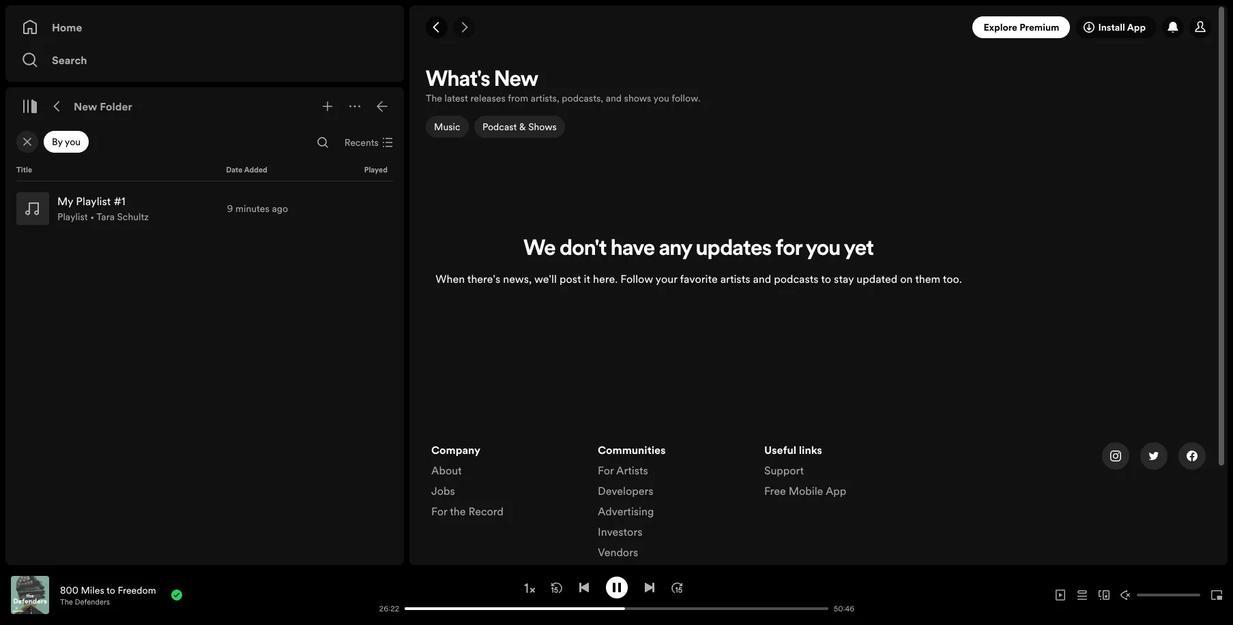 Task type: locate. For each thing, give the bounding box(es) containing it.
none search field inside main "element"
[[312, 132, 334, 154]]

we'll
[[534, 272, 557, 287]]

1 vertical spatial the
[[60, 598, 73, 608]]

when
[[436, 272, 465, 287]]

0 vertical spatial for
[[598, 463, 614, 478]]

for left artists at the bottom of the page
[[598, 463, 614, 478]]

music
[[434, 120, 460, 134]]

group inside main "element"
[[11, 187, 399, 231]]

vendors
[[598, 545, 638, 560]]

them
[[915, 272, 941, 287]]

artists
[[616, 463, 648, 478]]

1 horizontal spatial the
[[426, 91, 442, 105]]

pause image
[[611, 583, 622, 594]]

have
[[611, 239, 655, 261]]

title
[[16, 165, 32, 175]]

26:22
[[379, 604, 400, 615]]

by
[[52, 135, 63, 149]]

0 vertical spatial you
[[654, 91, 670, 105]]

1 horizontal spatial to
[[821, 272, 831, 287]]

list containing useful links
[[765, 443, 915, 504]]

for
[[598, 463, 614, 478], [431, 504, 447, 519]]

the left the defenders
[[60, 598, 73, 608]]

when there's news, we'll post it here. follow your favorite artists and podcasts to stay updated on them too.
[[436, 272, 962, 287]]

here.
[[593, 272, 618, 287]]

0 vertical spatial and
[[606, 91, 622, 105]]

connect to a device image
[[1099, 590, 1110, 601]]

install app link
[[1076, 16, 1157, 38]]

to right miles
[[106, 584, 115, 598]]

company
[[431, 443, 481, 458]]

1 horizontal spatial app
[[1127, 20, 1146, 34]]

app right the mobile
[[826, 484, 847, 499]]

clear filters image
[[22, 137, 33, 147]]

twitter image
[[1149, 451, 1160, 462]]

premium
[[1020, 20, 1060, 34]]

what's new image
[[1168, 22, 1179, 33]]

0 horizontal spatial to
[[106, 584, 115, 598]]

on
[[901, 272, 913, 287]]

the inside 800 miles to freedom the defenders
[[60, 598, 73, 608]]

artists,
[[531, 91, 560, 105]]

app right install
[[1127, 20, 1146, 34]]

miles
[[81, 584, 104, 598]]

1 vertical spatial app
[[826, 484, 847, 499]]

shows
[[528, 120, 557, 134]]

50:46
[[834, 604, 855, 615]]

you
[[654, 91, 670, 105], [65, 135, 81, 149], [806, 239, 841, 261]]

1 list from the left
[[431, 443, 582, 525]]

2 horizontal spatial list
[[765, 443, 915, 504]]

home link
[[22, 14, 388, 41]]

added
[[244, 165, 267, 175]]

you inside checkbox
[[65, 135, 81, 149]]

you right the shows
[[654, 91, 670, 105]]

new inside what's new the latest releases from artists, podcasts, and shows you follow.
[[494, 70, 538, 91]]

explore
[[984, 20, 1018, 34]]

install
[[1099, 20, 1126, 34]]

group containing playlist
[[11, 187, 399, 231]]

1 horizontal spatial list
[[598, 443, 748, 566]]

1 horizontal spatial you
[[654, 91, 670, 105]]

Podcast & Shows checkbox
[[474, 116, 565, 138]]

0 vertical spatial to
[[821, 272, 831, 287]]

folder
[[100, 99, 132, 114]]

0 horizontal spatial the
[[60, 598, 73, 608]]

and right artists
[[753, 272, 772, 287]]

for left the
[[431, 504, 447, 519]]

1 horizontal spatial for
[[598, 463, 614, 478]]

the left latest
[[426, 91, 442, 105]]

list containing company
[[431, 443, 582, 525]]

communities
[[598, 443, 666, 458]]

app inside top bar and user menu element
[[1127, 20, 1146, 34]]

&
[[519, 120, 526, 134]]

updates
[[696, 239, 772, 261]]

install app
[[1099, 20, 1146, 34]]

to
[[821, 272, 831, 287], [106, 584, 115, 598]]

date
[[226, 165, 243, 175]]

group
[[11, 187, 399, 231]]

new folder
[[74, 99, 132, 114]]

your
[[656, 272, 678, 287]]

support link
[[765, 463, 804, 484]]

volume off image
[[1121, 590, 1132, 601]]

2 list from the left
[[598, 443, 748, 566]]

0 horizontal spatial you
[[65, 135, 81, 149]]

free
[[765, 484, 786, 499]]

Music checkbox
[[426, 116, 469, 138]]

skip forward 15 seconds image
[[671, 583, 682, 594]]

communities for artists developers advertising investors vendors
[[598, 443, 666, 560]]

date added
[[226, 165, 267, 175]]

new up podcast & shows checkbox
[[494, 70, 538, 91]]

developers
[[598, 484, 654, 499]]

to left stay
[[821, 272, 831, 287]]

company about jobs for the record
[[431, 443, 504, 519]]

1 vertical spatial you
[[65, 135, 81, 149]]

3 list from the left
[[765, 443, 915, 504]]

1 vertical spatial new
[[74, 99, 97, 114]]

new left folder in the top left of the page
[[74, 99, 97, 114]]

0 vertical spatial the
[[426, 91, 442, 105]]

0 vertical spatial new
[[494, 70, 538, 91]]

and left the shows
[[606, 91, 622, 105]]

podcast
[[482, 120, 517, 134]]

2 horizontal spatial you
[[806, 239, 841, 261]]

app
[[1127, 20, 1146, 34], [826, 484, 847, 499]]

you right by
[[65, 135, 81, 149]]

change speed image
[[523, 582, 536, 596]]

the inside what's new the latest releases from artists, podcasts, and shows you follow.
[[426, 91, 442, 105]]

1 vertical spatial and
[[753, 272, 772, 287]]

new folder button
[[71, 96, 135, 117]]

what's new the latest releases from artists, podcasts, and shows you follow.
[[426, 70, 701, 105]]

0 horizontal spatial and
[[606, 91, 622, 105]]

1 vertical spatial for
[[431, 504, 447, 519]]

1 vertical spatial to
[[106, 584, 115, 598]]

1 horizontal spatial and
[[753, 272, 772, 287]]

0 horizontal spatial for
[[431, 504, 447, 519]]

there's
[[467, 272, 501, 287]]

0 vertical spatial app
[[1127, 20, 1146, 34]]

investors
[[598, 525, 643, 540]]

0 horizontal spatial list
[[431, 443, 582, 525]]

new
[[494, 70, 538, 91], [74, 99, 97, 114]]

search
[[52, 53, 87, 68]]

0 horizontal spatial new
[[74, 99, 97, 114]]

updated
[[857, 272, 898, 287]]

1 horizontal spatial new
[[494, 70, 538, 91]]

list
[[431, 443, 582, 525], [598, 443, 748, 566], [765, 443, 915, 504]]

skip back 15 seconds image
[[551, 583, 562, 594]]

0 horizontal spatial app
[[826, 484, 847, 499]]

the
[[426, 91, 442, 105], [60, 598, 73, 608]]

it
[[584, 272, 590, 287]]

None search field
[[312, 132, 334, 154]]

you right for
[[806, 239, 841, 261]]



Task type: vqa. For each thing, say whether or not it's contained in the screenshot.
too.
yes



Task type: describe. For each thing, give the bounding box(es) containing it.
jobs
[[431, 484, 455, 499]]

what's
[[426, 70, 490, 91]]

free mobile app link
[[765, 484, 847, 504]]

search in your library image
[[317, 137, 328, 148]]

vendors link
[[598, 545, 638, 566]]

for artists link
[[598, 463, 648, 484]]

links
[[799, 443, 822, 458]]

app inside the useful links support free mobile app
[[826, 484, 847, 499]]

useful links support free mobile app
[[765, 443, 847, 499]]

facebook image
[[1187, 451, 1198, 462]]

i remember everything (feat. kacey musgraves) - song and lyrics by zach bryan, kacey musgraves | spotify element
[[410, 66, 1228, 626]]

for inside company about jobs for the record
[[431, 504, 447, 519]]

home
[[52, 20, 82, 35]]

next image
[[644, 583, 655, 594]]

shows
[[624, 91, 652, 105]]

previous image
[[579, 583, 589, 594]]

latest
[[445, 91, 468, 105]]

useful
[[765, 443, 797, 458]]

playlist • tara schultz
[[57, 210, 149, 224]]

artists
[[721, 272, 751, 287]]

top bar and user menu element
[[410, 5, 1228, 49]]

to inside 800 miles to freedom the defenders
[[106, 584, 115, 598]]

mobile
[[789, 484, 823, 499]]

podcasts
[[774, 272, 819, 287]]

now playing view image
[[32, 583, 43, 594]]

record
[[469, 504, 504, 519]]

for inside communities for artists developers advertising investors vendors
[[598, 463, 614, 478]]

we
[[524, 239, 556, 261]]

investors link
[[598, 525, 643, 545]]

from
[[508, 91, 528, 105]]

we don't have any updates for you yet
[[524, 239, 874, 261]]

advertising
[[598, 504, 654, 519]]

playlist
[[57, 210, 88, 224]]

releases
[[471, 91, 506, 105]]

yet
[[844, 239, 874, 261]]

developers link
[[598, 484, 654, 504]]

for the record link
[[431, 504, 504, 525]]

about
[[431, 463, 462, 478]]

instagram image
[[1111, 451, 1122, 462]]

podcast & shows
[[482, 120, 557, 134]]

explore premium
[[984, 20, 1060, 34]]

advertising link
[[598, 504, 654, 525]]

list containing communities
[[598, 443, 748, 566]]

any
[[659, 239, 692, 261]]

the
[[450, 504, 466, 519]]

stay
[[834, 272, 854, 287]]

explore premium button
[[973, 16, 1071, 38]]

defenders
[[75, 598, 110, 608]]

the defenders link
[[60, 598, 110, 608]]

follow.
[[672, 91, 701, 105]]

2 vertical spatial you
[[806, 239, 841, 261]]

played
[[364, 165, 388, 175]]

follow
[[621, 272, 653, 287]]

you inside what's new the latest releases from artists, podcasts, and shows you follow.
[[654, 91, 670, 105]]

favorite
[[680, 272, 718, 287]]

Recents, List view field
[[334, 132, 401, 154]]

new inside button
[[74, 99, 97, 114]]

800 miles to freedom the defenders
[[60, 584, 156, 608]]

about link
[[431, 463, 462, 484]]

go forward image
[[459, 22, 470, 33]]

and inside what's new the latest releases from artists, podcasts, and shows you follow.
[[606, 91, 622, 105]]

post
[[560, 272, 581, 287]]

now playing: 800 miles to freedom by the defenders footer
[[11, 577, 372, 615]]

too.
[[943, 272, 962, 287]]

jobs link
[[431, 484, 455, 504]]

By you checkbox
[[44, 131, 89, 153]]

for
[[776, 239, 803, 261]]

to inside i remember everything (feat. kacey musgraves) - song and lyrics by zach bryan, kacey musgraves | spotify element
[[821, 272, 831, 287]]

freedom
[[118, 584, 156, 598]]

by you
[[52, 135, 81, 149]]

player controls element
[[201, 577, 861, 615]]

recents
[[345, 136, 379, 149]]

podcasts,
[[562, 91, 604, 105]]

schultz
[[117, 210, 149, 224]]

support
[[765, 463, 804, 478]]

•
[[90, 210, 94, 224]]

main element
[[5, 5, 404, 566]]

search link
[[22, 46, 388, 74]]

go back image
[[431, 22, 442, 33]]

don't
[[560, 239, 607, 261]]

news,
[[503, 272, 532, 287]]

800 miles to freedom link
[[60, 584, 156, 598]]

800
[[60, 584, 78, 598]]



